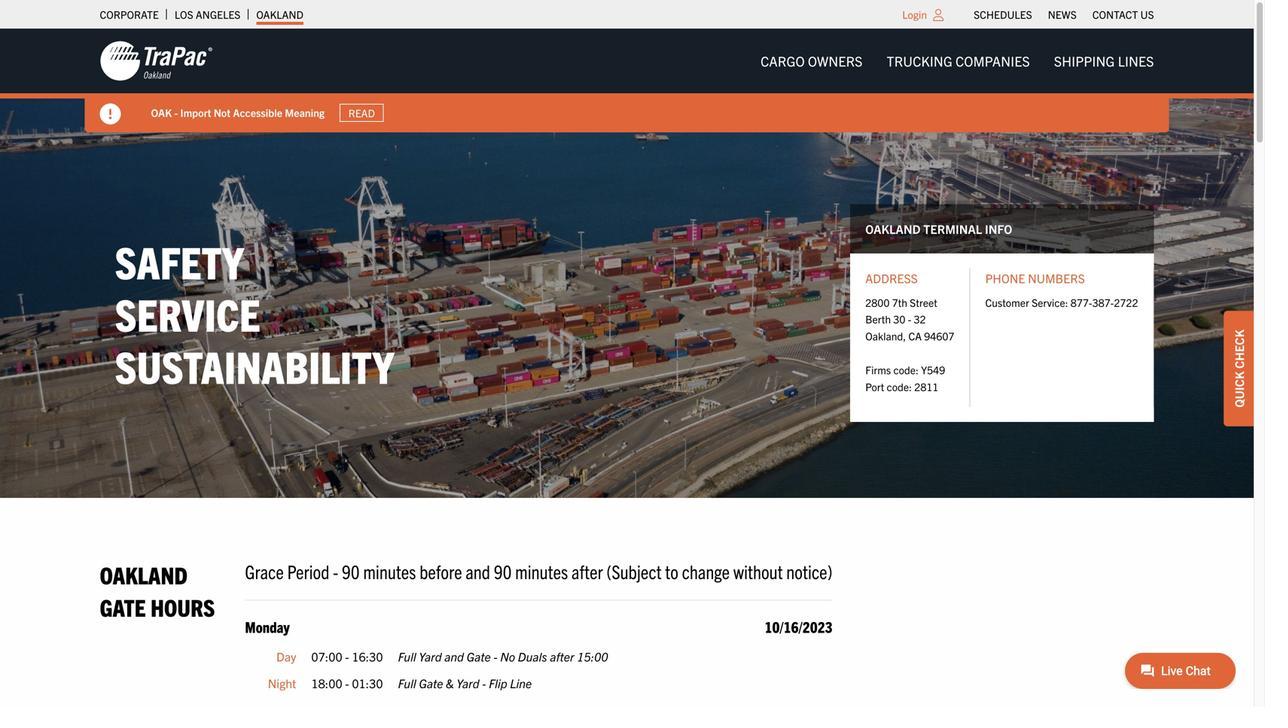 Task type: describe. For each thing, give the bounding box(es) containing it.
- right period
[[333, 560, 338, 584]]

387-
[[1093, 296, 1114, 309]]

phone numbers
[[985, 271, 1085, 286]]

30
[[893, 313, 906, 326]]

notice)
[[787, 560, 833, 584]]

32
[[914, 313, 926, 326]]

- left the flip
[[482, 676, 486, 691]]

schedules
[[974, 8, 1032, 21]]

accessible
[[233, 106, 282, 119]]

customer
[[985, 296, 1029, 309]]

angeles
[[196, 8, 240, 21]]

18:00 - 01:30
[[311, 676, 383, 691]]

sustainability
[[115, 338, 394, 393]]

address
[[866, 271, 918, 286]]

los angeles link
[[175, 4, 240, 25]]

firms
[[866, 363, 891, 377]]

- left no
[[494, 649, 497, 664]]

berth
[[866, 313, 891, 326]]

0 vertical spatial after
[[572, 560, 603, 584]]

1 vertical spatial yard
[[457, 676, 479, 691]]

01:30
[[352, 676, 383, 691]]

read link
[[340, 104, 384, 122]]

- right oak
[[174, 106, 178, 119]]

info
[[985, 222, 1012, 237]]

- right the 18:00
[[345, 676, 349, 691]]

firms code:  y549 port code:  2811
[[866, 363, 945, 394]]

before
[[420, 560, 462, 584]]

cargo owners link
[[749, 46, 875, 76]]

night
[[268, 676, 296, 691]]

15:00
[[577, 649, 608, 664]]

full for full gate & yard - flip line
[[398, 676, 416, 691]]

login link
[[902, 8, 927, 21]]

corporate link
[[100, 4, 159, 25]]

quick check link
[[1224, 311, 1254, 427]]

oakland gate hours
[[100, 560, 215, 622]]

corporate
[[100, 8, 159, 21]]

us
[[1141, 8, 1154, 21]]

not
[[214, 106, 231, 119]]

banner containing cargo owners
[[0, 29, 1265, 133]]

quick
[[1231, 372, 1246, 408]]

oakland for oakland
[[256, 8, 303, 21]]

oakland terminal info
[[866, 222, 1012, 237]]

companies
[[956, 52, 1030, 69]]

0 vertical spatial and
[[466, 560, 490, 584]]

full yard and gate - no duals after 15:00
[[398, 649, 608, 664]]

94607
[[924, 330, 955, 343]]

10/16/2023
[[765, 618, 833, 637]]

2 minutes from the left
[[515, 560, 568, 584]]

grace
[[245, 560, 284, 584]]

period
[[287, 560, 329, 584]]

contact us
[[1093, 8, 1154, 21]]

owners
[[808, 52, 863, 69]]

monday
[[245, 618, 290, 637]]

trucking
[[887, 52, 953, 69]]

2800
[[866, 296, 890, 309]]

change
[[682, 560, 730, 584]]

- inside 2800 7th street berth 30 - 32 oakland, ca 94607
[[908, 313, 912, 326]]

light image
[[933, 9, 944, 21]]

16:30
[[352, 649, 383, 664]]

gate for hours
[[100, 593, 146, 622]]

2 horizontal spatial gate
[[467, 649, 491, 664]]

read
[[348, 106, 375, 120]]

shipping lines
[[1054, 52, 1154, 69]]

login
[[902, 8, 927, 21]]

cargo owners
[[761, 52, 863, 69]]

trucking companies
[[887, 52, 1030, 69]]

menu bar containing schedules
[[966, 4, 1162, 25]]

1 vertical spatial code:
[[887, 380, 912, 394]]

contact
[[1093, 8, 1138, 21]]

oak
[[151, 106, 172, 119]]

port
[[866, 380, 884, 394]]

shipping lines link
[[1042, 46, 1166, 76]]

oakland for oakland terminal info
[[866, 222, 921, 237]]

2722
[[1114, 296, 1138, 309]]

phone
[[985, 271, 1025, 286]]

meaning
[[285, 106, 325, 119]]

los
[[175, 8, 193, 21]]



Task type: locate. For each thing, give the bounding box(es) containing it.
0 horizontal spatial and
[[445, 649, 464, 664]]

0 horizontal spatial yard
[[419, 649, 442, 664]]

safety
[[115, 233, 244, 288]]

1 horizontal spatial gate
[[419, 676, 443, 691]]

service:
[[1032, 296, 1068, 309]]

los angeles
[[175, 8, 240, 21]]

2811
[[915, 380, 939, 394]]

menu bar up shipping
[[966, 4, 1162, 25]]

quick check
[[1231, 330, 1246, 408]]

7th
[[892, 296, 908, 309]]

gate
[[100, 593, 146, 622], [467, 649, 491, 664], [419, 676, 443, 691]]

1 full from the top
[[398, 649, 416, 664]]

street
[[910, 296, 938, 309]]

1 horizontal spatial 90
[[494, 560, 512, 584]]

- right 30
[[908, 313, 912, 326]]

code:
[[894, 363, 919, 377], [887, 380, 912, 394]]

1 horizontal spatial oakland
[[256, 8, 303, 21]]

after left (subject
[[572, 560, 603, 584]]

customer service: 877-387-2722
[[985, 296, 1138, 309]]

-
[[174, 106, 178, 119], [908, 313, 912, 326], [333, 560, 338, 584], [345, 649, 349, 664], [494, 649, 497, 664], [345, 676, 349, 691], [482, 676, 486, 691]]

0 vertical spatial menu bar
[[966, 4, 1162, 25]]

safety service sustainability
[[115, 233, 394, 393]]

news
[[1048, 8, 1077, 21]]

0 horizontal spatial gate
[[100, 593, 146, 622]]

after
[[572, 560, 603, 584], [550, 649, 574, 664]]

1 minutes from the left
[[363, 560, 416, 584]]

2 horizontal spatial oakland
[[866, 222, 921, 237]]

line
[[510, 676, 532, 691]]

18:00
[[311, 676, 342, 691]]

cargo
[[761, 52, 805, 69]]

oakland
[[256, 8, 303, 21], [866, 222, 921, 237], [100, 560, 188, 590]]

gate left & on the left bottom
[[419, 676, 443, 691]]

1 horizontal spatial minutes
[[515, 560, 568, 584]]

oakland up "hours"
[[100, 560, 188, 590]]

oak - import not accessible meaning
[[151, 106, 325, 119]]

oakland inside oakland gate hours
[[100, 560, 188, 590]]

flip
[[489, 676, 507, 691]]

0 vertical spatial full
[[398, 649, 416, 664]]

0 horizontal spatial minutes
[[363, 560, 416, 584]]

1 vertical spatial menu bar
[[749, 46, 1166, 76]]

service
[[115, 286, 261, 341]]

terminal
[[924, 222, 982, 237]]

oakland link
[[256, 4, 303, 25]]

to
[[665, 560, 679, 584]]

duals
[[518, 649, 547, 664]]

full right 16:30
[[398, 649, 416, 664]]

2 vertical spatial gate
[[419, 676, 443, 691]]

1 horizontal spatial yard
[[457, 676, 479, 691]]

1 vertical spatial oakland
[[866, 222, 921, 237]]

90 right before
[[494, 560, 512, 584]]

and right before
[[466, 560, 490, 584]]

0 vertical spatial code:
[[894, 363, 919, 377]]

minutes
[[363, 560, 416, 584], [515, 560, 568, 584]]

without
[[733, 560, 783, 584]]

1 horizontal spatial and
[[466, 560, 490, 584]]

90
[[342, 560, 360, 584], [494, 560, 512, 584]]

grace period - 90 minutes before and 90 minutes after (subject to change without notice)
[[245, 560, 833, 584]]

yard up the full gate & yard - flip line
[[419, 649, 442, 664]]

oakland,
[[866, 330, 906, 343]]

solid image
[[100, 104, 121, 125]]

check
[[1231, 330, 1246, 369]]

shipping
[[1054, 52, 1115, 69]]

numbers
[[1028, 271, 1085, 286]]

after right "duals"
[[550, 649, 574, 664]]

schedules link
[[974, 4, 1032, 25]]

07:00
[[311, 649, 342, 664]]

y549
[[921, 363, 945, 377]]

&
[[446, 676, 454, 691]]

07:00 - 16:30
[[311, 649, 383, 664]]

1 vertical spatial full
[[398, 676, 416, 691]]

- right 07:00
[[345, 649, 349, 664]]

0 horizontal spatial oakland
[[100, 560, 188, 590]]

gate for &
[[419, 676, 443, 691]]

contact us link
[[1093, 4, 1154, 25]]

1 vertical spatial after
[[550, 649, 574, 664]]

code: right port
[[887, 380, 912, 394]]

import
[[180, 106, 211, 119]]

news link
[[1048, 4, 1077, 25]]

877-
[[1071, 296, 1093, 309]]

menu bar containing cargo owners
[[749, 46, 1166, 76]]

and up & on the left bottom
[[445, 649, 464, 664]]

90 right period
[[342, 560, 360, 584]]

gate left "hours"
[[100, 593, 146, 622]]

0 vertical spatial oakland
[[256, 8, 303, 21]]

banner
[[0, 29, 1265, 133]]

ca
[[909, 330, 922, 343]]

menu bar down "light" icon
[[749, 46, 1166, 76]]

gate inside oakland gate hours
[[100, 593, 146, 622]]

full gate & yard - flip line
[[398, 676, 532, 691]]

1 vertical spatial gate
[[467, 649, 491, 664]]

oakland image
[[100, 40, 213, 82]]

0 vertical spatial yard
[[419, 649, 442, 664]]

full right 01:30
[[398, 676, 416, 691]]

yard right & on the left bottom
[[457, 676, 479, 691]]

gate left no
[[467, 649, 491, 664]]

oakland right angeles
[[256, 8, 303, 21]]

hours
[[151, 593, 215, 622]]

2 90 from the left
[[494, 560, 512, 584]]

and
[[466, 560, 490, 584], [445, 649, 464, 664]]

2800 7th street berth 30 - 32 oakland, ca 94607
[[866, 296, 955, 343]]

full for full yard and gate - no duals after 15:00
[[398, 649, 416, 664]]

oakland for oakland gate hours
[[100, 560, 188, 590]]

2 vertical spatial oakland
[[100, 560, 188, 590]]

no
[[500, 649, 515, 664]]

1 vertical spatial and
[[445, 649, 464, 664]]

oakland up address
[[866, 222, 921, 237]]

0 horizontal spatial 90
[[342, 560, 360, 584]]

menu bar
[[966, 4, 1162, 25], [749, 46, 1166, 76]]

(subject
[[607, 560, 662, 584]]

2 full from the top
[[398, 676, 416, 691]]

day
[[276, 649, 296, 664]]

0 vertical spatial gate
[[100, 593, 146, 622]]

lines
[[1118, 52, 1154, 69]]

trucking companies link
[[875, 46, 1042, 76]]

code: up 2811
[[894, 363, 919, 377]]

1 90 from the left
[[342, 560, 360, 584]]



Task type: vqa. For each thing, say whether or not it's contained in the screenshot.
2nd your from right
no



